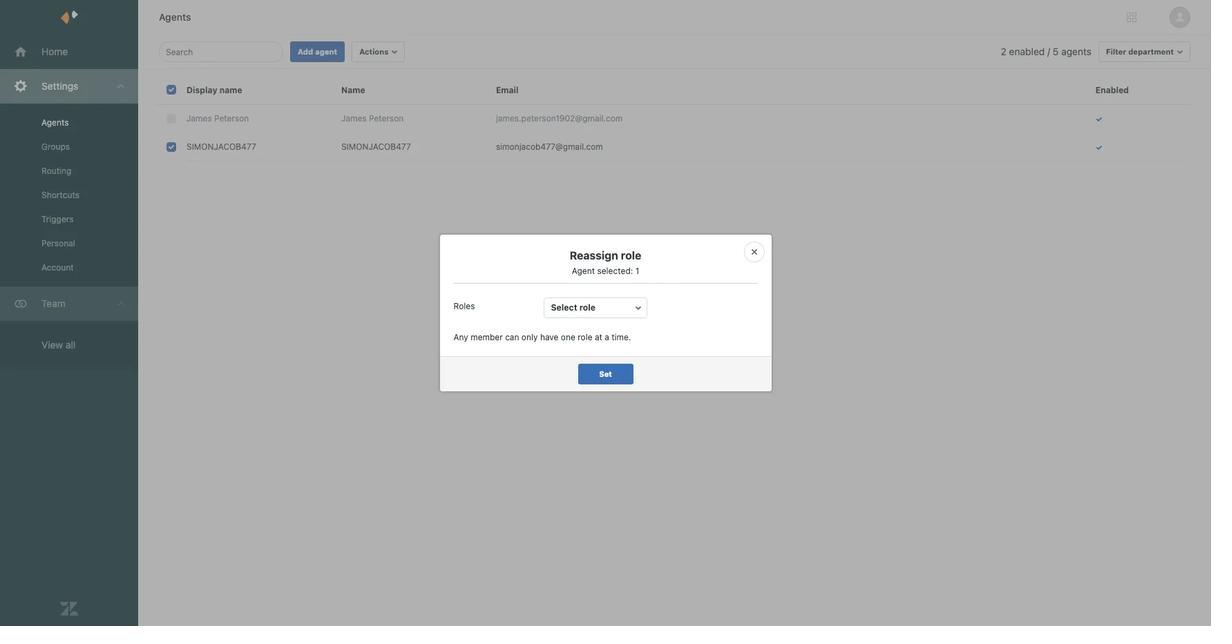 Task type: locate. For each thing, give the bounding box(es) containing it.
role up 1
[[621, 249, 641, 262]]

1 horizontal spatial james
[[341, 113, 367, 124]]

simonjacob477 down name
[[341, 142, 411, 152]]

role
[[621, 249, 641, 262], [579, 303, 596, 313], [578, 332, 592, 343]]

simonjacob477
[[187, 142, 256, 152], [341, 142, 411, 152]]

1
[[635, 266, 639, 276]]

a
[[605, 332, 609, 343]]

james peterson down display name
[[187, 113, 249, 124]]

role left at
[[578, 332, 592, 343]]

any member can only have one role at a time.
[[454, 332, 631, 343]]

filter department button
[[1099, 41, 1190, 62]]

0 horizontal spatial peterson
[[214, 113, 249, 124]]

1 vertical spatial role
[[579, 303, 596, 313]]

peterson down name
[[214, 113, 249, 124]]

personal
[[41, 238, 75, 249]]

1 horizontal spatial peterson
[[369, 113, 404, 124]]

enabled
[[1009, 46, 1045, 57]]

0 horizontal spatial james peterson
[[187, 113, 249, 124]]

filter
[[1106, 47, 1126, 56]]

view all
[[41, 339, 76, 351]]

Search text field
[[166, 44, 272, 60]]

2 peterson from the left
[[369, 113, 404, 124]]

1 horizontal spatial james peterson
[[341, 113, 404, 124]]

1 horizontal spatial simonjacob477
[[341, 142, 411, 152]]

at
[[595, 332, 602, 343]]

0 vertical spatial role
[[621, 249, 641, 262]]

groups
[[41, 142, 70, 152]]

department
[[1128, 47, 1174, 56]]

roles
[[454, 301, 475, 312]]

agents up groups
[[41, 117, 69, 128]]

settings
[[41, 80, 78, 92]]

1 horizontal spatial agents
[[159, 11, 191, 23]]

simonjacob477 down display name
[[187, 142, 256, 152]]

james.peterson1902@gmail.com
[[496, 113, 623, 124]]

set
[[599, 370, 612, 379]]

james down name
[[341, 113, 367, 124]]

0 horizontal spatial james
[[187, 113, 212, 124]]

role inside reassign role agent selected: 1
[[621, 249, 641, 262]]

1 peterson from the left
[[214, 113, 249, 124]]

0 vertical spatial agents
[[159, 11, 191, 23]]

/
[[1047, 46, 1050, 57]]

agents
[[159, 11, 191, 23], [41, 117, 69, 128]]

james peterson down name
[[341, 113, 404, 124]]

role right select
[[579, 303, 596, 313]]

5
[[1053, 46, 1059, 57]]

james
[[187, 113, 212, 124], [341, 113, 367, 124]]

shortcuts
[[41, 190, 79, 200]]

james peterson
[[187, 113, 249, 124], [341, 113, 404, 124]]

account
[[41, 263, 74, 273]]

peterson
[[214, 113, 249, 124], [369, 113, 404, 124]]

james down display
[[187, 113, 212, 124]]

select role
[[551, 303, 596, 313]]

any
[[454, 332, 468, 343]]

agents up search text box
[[159, 11, 191, 23]]

0 horizontal spatial simonjacob477
[[187, 142, 256, 152]]

2
[[1001, 46, 1007, 57]]

agent
[[572, 266, 595, 276]]

actions button
[[352, 41, 405, 62]]

0 horizontal spatial agents
[[41, 117, 69, 128]]

display name
[[187, 85, 242, 95]]

add agent button
[[290, 41, 345, 62]]

have
[[540, 332, 559, 343]]

peterson down actions button
[[369, 113, 404, 124]]

select
[[551, 303, 577, 313]]

member
[[471, 332, 503, 343]]



Task type: vqa. For each thing, say whether or not it's contained in the screenshot.
Smart
no



Task type: describe. For each thing, give the bounding box(es) containing it.
reassign role agent selected: 1
[[570, 249, 641, 276]]

1 james from the left
[[187, 113, 212, 124]]

view
[[41, 339, 63, 351]]

agents
[[1061, 46, 1092, 57]]

routing
[[41, 166, 71, 176]]

selected:
[[597, 266, 633, 276]]

1 simonjacob477 from the left
[[187, 142, 256, 152]]

team
[[41, 298, 66, 310]]

2 james peterson from the left
[[341, 113, 404, 124]]

role for select
[[579, 303, 596, 313]]

enabled
[[1096, 85, 1129, 95]]

add agent
[[298, 47, 337, 56]]

all
[[66, 339, 76, 351]]

1 vertical spatial agents
[[41, 117, 69, 128]]

simonjacob477@gmail.com
[[496, 142, 603, 152]]

name
[[219, 85, 242, 95]]

1 james peterson from the left
[[187, 113, 249, 124]]

only
[[522, 332, 538, 343]]

2 enabled / 5 agents
[[1001, 46, 1092, 57]]

time.
[[612, 332, 631, 343]]

2 simonjacob477 from the left
[[341, 142, 411, 152]]

2 james from the left
[[341, 113, 367, 124]]

add
[[298, 47, 313, 56]]

agent
[[315, 47, 337, 56]]

triggers
[[41, 214, 74, 225]]

role for reassign
[[621, 249, 641, 262]]

reassign
[[570, 249, 618, 262]]

filter department
[[1106, 47, 1174, 56]]

actions
[[359, 47, 389, 56]]

email
[[496, 85, 519, 95]]

one
[[561, 332, 575, 343]]

can
[[505, 332, 519, 343]]

zendesk products image
[[1127, 12, 1137, 22]]

2 vertical spatial role
[[578, 332, 592, 343]]

name
[[341, 85, 365, 95]]

display
[[187, 85, 217, 95]]

set button
[[578, 364, 633, 385]]

home
[[41, 46, 68, 57]]



